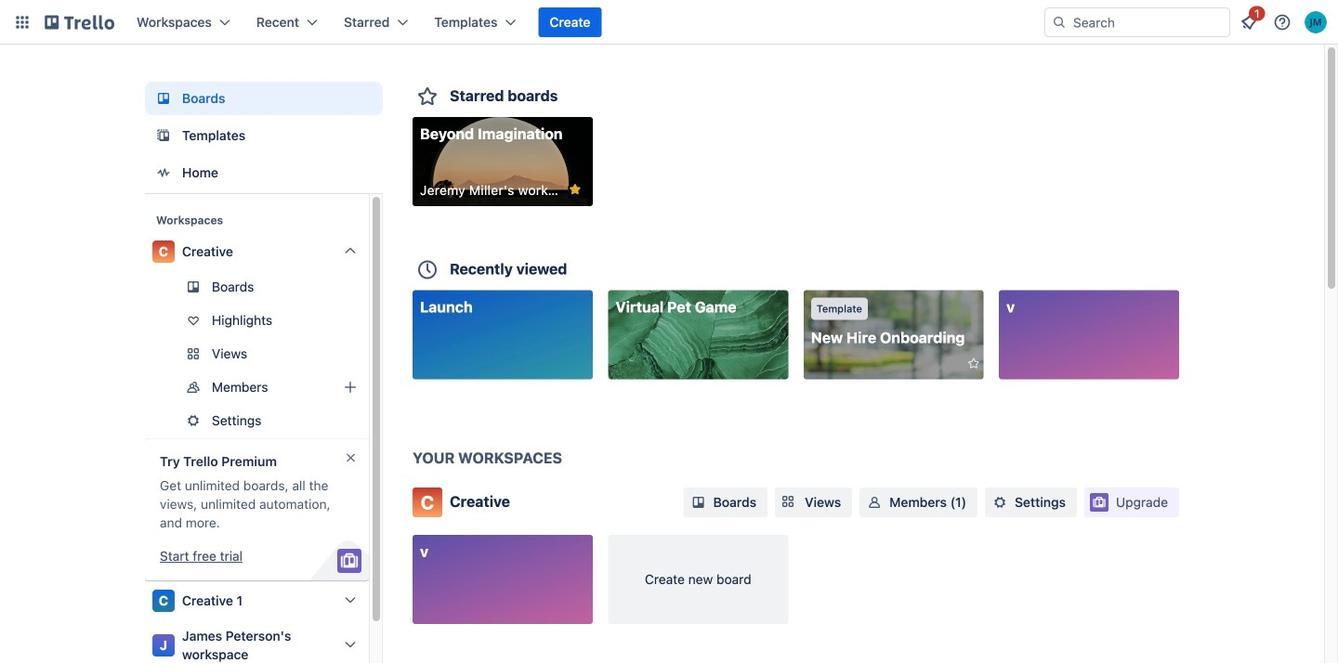 Task type: describe. For each thing, give the bounding box(es) containing it.
1 forward image from the top
[[365, 376, 387, 399]]

1 sm image from the left
[[689, 493, 708, 512]]

open information menu image
[[1273, 13, 1292, 32]]

2 sm image from the left
[[865, 493, 884, 512]]

2 forward image from the top
[[365, 410, 387, 432]]

primary element
[[0, 0, 1338, 45]]



Task type: vqa. For each thing, say whether or not it's contained in the screenshot.
Collapse list icon
no



Task type: locate. For each thing, give the bounding box(es) containing it.
template board image
[[152, 125, 175, 147]]

1 vertical spatial forward image
[[365, 410, 387, 432]]

search image
[[1052, 15, 1067, 30]]

0 horizontal spatial sm image
[[689, 493, 708, 512]]

forward image down forward icon
[[365, 410, 387, 432]]

click to star this board. it will be added to your starred list. image
[[958, 355, 974, 372]]

sm image
[[991, 493, 1009, 512]]

board image
[[152, 87, 175, 110]]

jeremy miller (jeremymiller198) image
[[1305, 11, 1327, 33]]

sm image
[[689, 493, 708, 512], [865, 493, 884, 512]]

add image
[[339, 376, 361, 399]]

0 vertical spatial forward image
[[365, 376, 387, 399]]

home image
[[152, 162, 175, 184]]

1 horizontal spatial sm image
[[865, 493, 884, 512]]

Search field
[[1067, 9, 1229, 35]]

forward image
[[365, 376, 387, 399], [365, 410, 387, 432]]

back to home image
[[45, 7, 114, 37]]

forward image right "add" icon
[[365, 376, 387, 399]]

forward image
[[365, 343, 387, 365]]

1 notification image
[[1238, 11, 1260, 33]]



